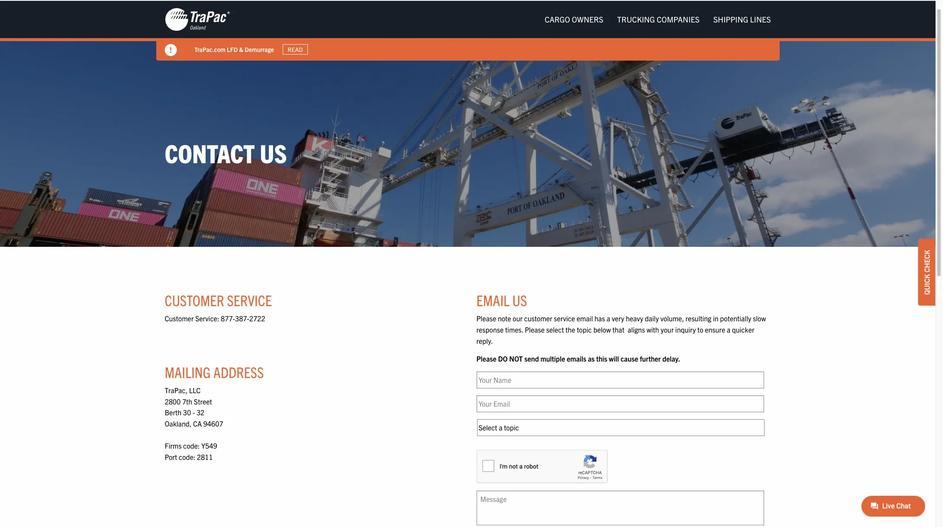 Task type: locate. For each thing, give the bounding box(es) containing it.
customer for customer service
[[165, 291, 224, 309]]

code: up 2811 at the bottom left
[[183, 442, 200, 450]]

slow
[[753, 314, 767, 323]]

lines
[[751, 14, 771, 24]]

387-
[[235, 314, 249, 323]]

in
[[714, 314, 719, 323]]

email
[[577, 314, 593, 323]]

has
[[595, 314, 605, 323]]

trucking
[[618, 14, 655, 24]]

resulting
[[686, 314, 712, 323]]

cargo owners link
[[538, 11, 611, 28]]

customer up service:
[[165, 291, 224, 309]]

port
[[165, 453, 177, 461]]

address
[[213, 363, 264, 381]]

our
[[513, 314, 523, 323]]

1 horizontal spatial us
[[513, 291, 527, 309]]

1 vertical spatial a
[[727, 325, 731, 334]]

please do not send multiple emails as this will cause further delay.
[[477, 355, 681, 363]]

0 horizontal spatial us
[[260, 137, 287, 168]]

2 vertical spatial please
[[477, 355, 497, 363]]

please for our
[[477, 314, 497, 323]]

shipping lines
[[714, 14, 771, 24]]

0 horizontal spatial a
[[607, 314, 611, 323]]

menu bar containing cargo owners
[[538, 11, 778, 28]]

0 vertical spatial code:
[[183, 442, 200, 450]]

daily
[[645, 314, 659, 323]]

that
[[613, 325, 625, 334]]

1 horizontal spatial a
[[727, 325, 731, 334]]

the
[[566, 325, 576, 334]]

select
[[547, 325, 564, 334]]

check
[[923, 250, 932, 272]]

service:
[[195, 314, 219, 323]]

please left do
[[477, 355, 497, 363]]

customer left service:
[[165, 314, 194, 323]]

1 vertical spatial us
[[513, 291, 527, 309]]

not
[[510, 355, 523, 363]]

as
[[588, 355, 595, 363]]

quicker
[[733, 325, 755, 334]]

0 vertical spatial please
[[477, 314, 497, 323]]

oakland,
[[165, 419, 192, 428]]

lfd
[[227, 45, 238, 53]]

below
[[594, 325, 611, 334]]

32
[[197, 408, 205, 417]]

a
[[607, 314, 611, 323], [727, 325, 731, 334]]

potentially
[[721, 314, 752, 323]]

heavy
[[626, 314, 644, 323]]

Your Email text field
[[477, 396, 764, 412]]

to
[[698, 325, 704, 334]]

read
[[288, 45, 303, 53]]

please
[[477, 314, 497, 323], [525, 325, 545, 334], [477, 355, 497, 363]]

email
[[477, 291, 510, 309]]

quick
[[923, 274, 932, 295]]

trapac.com
[[194, 45, 225, 53]]

owners
[[572, 14, 604, 24]]

customer
[[165, 291, 224, 309], [165, 314, 194, 323]]

&
[[239, 45, 243, 53]]

please for not
[[477, 355, 497, 363]]

berth
[[165, 408, 182, 417]]

menu bar
[[538, 11, 778, 28]]

1 vertical spatial customer
[[165, 314, 194, 323]]

note
[[498, 314, 512, 323]]

us for contact us
[[260, 137, 287, 168]]

service
[[227, 291, 272, 309]]

please down customer
[[525, 325, 545, 334]]

30
[[183, 408, 191, 417]]

2 customer from the top
[[165, 314, 194, 323]]

llc
[[189, 386, 201, 395]]

emails
[[567, 355, 587, 363]]

will
[[609, 355, 619, 363]]

topic
[[577, 325, 592, 334]]

0 vertical spatial us
[[260, 137, 287, 168]]

quick check link
[[919, 239, 936, 306]]

a right has
[[607, 314, 611, 323]]

cargo
[[545, 14, 570, 24]]

1 customer from the top
[[165, 291, 224, 309]]

response
[[477, 325, 504, 334]]

0 vertical spatial customer
[[165, 291, 224, 309]]

code:
[[183, 442, 200, 450], [179, 453, 195, 461]]

us
[[260, 137, 287, 168], [513, 291, 527, 309]]

contact us
[[165, 137, 287, 168]]

send
[[525, 355, 539, 363]]

oakland image
[[165, 7, 230, 32]]

please up response
[[477, 314, 497, 323]]

cause
[[621, 355, 639, 363]]

code: right 'port' at the left bottom of the page
[[179, 453, 195, 461]]

a down potentially
[[727, 325, 731, 334]]

y549
[[201, 442, 217, 450]]

trapac, llc 2800 7th street berth 30 - 32 oakland, ca 94607
[[165, 386, 223, 428]]

times.
[[506, 325, 524, 334]]

multiple
[[541, 355, 566, 363]]

banner
[[0, 1, 943, 61]]

877-
[[221, 314, 235, 323]]



Task type: describe. For each thing, give the bounding box(es) containing it.
ca
[[193, 419, 202, 428]]

this
[[597, 355, 608, 363]]

shipping
[[714, 14, 749, 24]]

1 vertical spatial code:
[[179, 453, 195, 461]]

delay.
[[663, 355, 681, 363]]

demurrage
[[245, 45, 274, 53]]

7th
[[182, 397, 192, 406]]

further
[[640, 355, 661, 363]]

us for email us
[[513, 291, 527, 309]]

ensure
[[705, 325, 726, 334]]

banner containing cargo owners
[[0, 1, 943, 61]]

email us
[[477, 291, 527, 309]]

volume,
[[661, 314, 685, 323]]

service
[[554, 314, 575, 323]]

very
[[612, 314, 625, 323]]

read link
[[283, 44, 308, 55]]

94607
[[203, 419, 223, 428]]

2811
[[197, 453, 213, 461]]

Message text field
[[477, 491, 764, 525]]

customer service
[[165, 291, 272, 309]]

do
[[498, 355, 508, 363]]

with
[[647, 325, 660, 334]]

inquiry
[[676, 325, 696, 334]]

customer for customer service: 877-387-2722
[[165, 314, 194, 323]]

Your Name text field
[[477, 372, 764, 389]]

customer
[[525, 314, 553, 323]]

trucking companies link
[[611, 11, 707, 28]]

customer service: 877-387-2722
[[165, 314, 265, 323]]

trapac,
[[165, 386, 188, 395]]

please note our customer service email has a very heavy daily volume, resulting in potentially slow response times. please select the topic below that  aligns with your inquiry to ensure a quicker reply.
[[477, 314, 767, 345]]

solid image
[[165, 44, 177, 56]]

quick check
[[923, 250, 932, 295]]

mailing address
[[165, 363, 264, 381]]

trapac.com lfd & demurrage
[[194, 45, 274, 53]]

your
[[661, 325, 674, 334]]

reply.
[[477, 336, 493, 345]]

mailing
[[165, 363, 211, 381]]

firms code:  y549 port code:  2811
[[165, 442, 217, 461]]

street
[[194, 397, 212, 406]]

firms
[[165, 442, 182, 450]]

contact
[[165, 137, 255, 168]]

shipping lines link
[[707, 11, 778, 28]]

companies
[[657, 14, 700, 24]]

trucking companies
[[618, 14, 700, 24]]

-
[[193, 408, 195, 417]]

0 vertical spatial a
[[607, 314, 611, 323]]

1 vertical spatial please
[[525, 325, 545, 334]]

2800
[[165, 397, 181, 406]]

2722
[[249, 314, 265, 323]]

cargo owners
[[545, 14, 604, 24]]

menu bar inside banner
[[538, 11, 778, 28]]



Task type: vqa. For each thing, say whether or not it's contained in the screenshot.
30
yes



